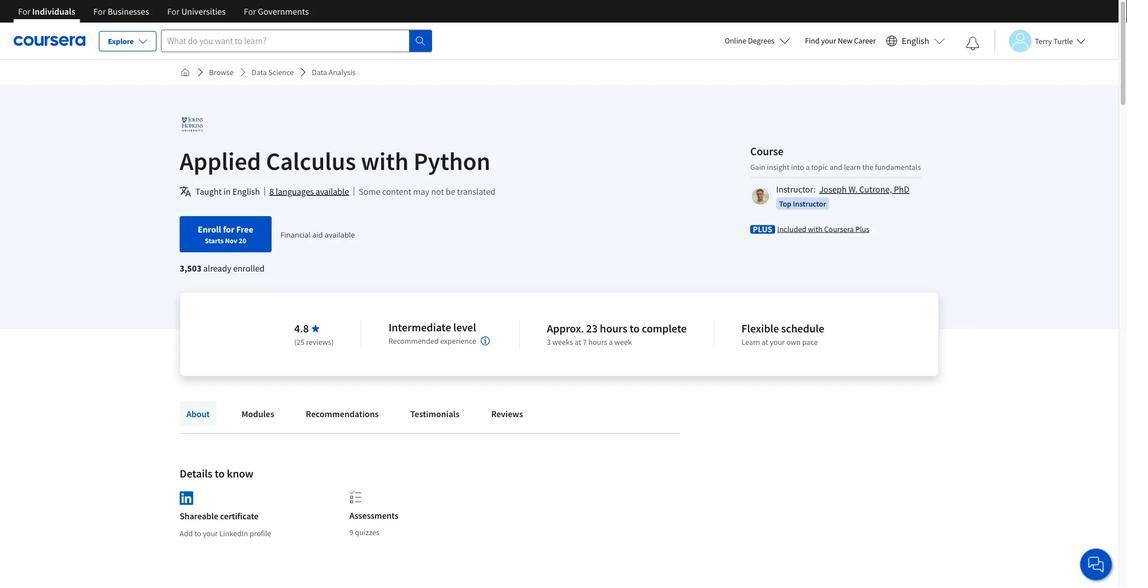 Task type: locate. For each thing, give the bounding box(es) containing it.
What do you want to learn? text field
[[161, 30, 410, 52]]

1 vertical spatial your
[[770, 337, 785, 348]]

1 horizontal spatial data
[[312, 67, 327, 77]]

degrees
[[748, 36, 775, 46]]

individuals
[[32, 6, 75, 17]]

for left the "universities"
[[167, 6, 180, 17]]

7
[[583, 337, 587, 348]]

weeks
[[553, 337, 573, 348]]

financial aid available button
[[281, 230, 355, 240]]

at right learn
[[762, 337, 769, 348]]

schedule
[[782, 322, 825, 336]]

instructor
[[793, 199, 827, 209]]

taught
[[196, 186, 222, 197]]

for for governments
[[244, 6, 256, 17]]

for individuals
[[18, 6, 75, 17]]

johns hopkins university image
[[180, 112, 205, 137]]

hours right '7'
[[589, 337, 608, 348]]

a
[[806, 162, 810, 172], [609, 337, 613, 348]]

0 horizontal spatial at
[[575, 337, 582, 348]]

1 vertical spatial available
[[325, 230, 355, 240]]

plus
[[856, 224, 870, 234]]

level
[[454, 321, 476, 335]]

included with coursera plus link
[[778, 224, 870, 235]]

3,503
[[180, 263, 202, 274]]

joseph
[[820, 184, 847, 195]]

reviews link
[[485, 402, 530, 427]]

to
[[630, 322, 640, 336], [215, 467, 225, 481], [194, 529, 201, 539]]

1 vertical spatial a
[[609, 337, 613, 348]]

joseph w. cutrone, phd link
[[820, 184, 910, 195]]

2 for from the left
[[93, 6, 106, 17]]

1 horizontal spatial to
[[215, 467, 225, 481]]

course gain insight into a topic and learn the fundamentals
[[751, 144, 921, 172]]

your down shareable certificate
[[203, 529, 218, 539]]

9 quizzes
[[350, 528, 380, 538]]

1 vertical spatial with
[[808, 224, 823, 234]]

own
[[787, 337, 801, 348]]

information about difficulty level pre-requisites. image
[[481, 337, 490, 346]]

coursera plus image
[[751, 225, 776, 234]]

assessments
[[350, 510, 399, 522]]

with right included
[[808, 224, 823, 234]]

2 at from the left
[[762, 337, 769, 348]]

(25 reviews)
[[294, 337, 334, 348]]

reviews
[[492, 409, 523, 420]]

20
[[239, 236, 246, 245]]

turtle
[[1054, 36, 1074, 46]]

2 horizontal spatial to
[[630, 322, 640, 336]]

show notifications image
[[967, 37, 980, 50]]

3
[[547, 337, 551, 348]]

to for know
[[215, 467, 225, 481]]

english right in
[[233, 186, 260, 197]]

available for 8 languages available
[[316, 186, 349, 197]]

data science
[[252, 67, 294, 77]]

english inside button
[[902, 35, 930, 47]]

0 vertical spatial a
[[806, 162, 810, 172]]

available
[[316, 186, 349, 197], [325, 230, 355, 240]]

data left analysis
[[312, 67, 327, 77]]

recommended experience
[[389, 336, 477, 347]]

english
[[902, 35, 930, 47], [233, 186, 260, 197]]

top
[[780, 199, 792, 209]]

3 for from the left
[[167, 6, 180, 17]]

enroll
[[198, 224, 221, 235]]

for left individuals
[[18, 6, 30, 17]]

modules link
[[235, 402, 281, 427]]

data for data analysis
[[312, 67, 327, 77]]

free
[[236, 224, 254, 235]]

about link
[[180, 402, 217, 427]]

1 vertical spatial to
[[215, 467, 225, 481]]

0 vertical spatial to
[[630, 322, 640, 336]]

banner navigation
[[9, 0, 318, 31]]

your
[[822, 36, 837, 46], [770, 337, 785, 348], [203, 529, 218, 539]]

0 horizontal spatial a
[[609, 337, 613, 348]]

1 horizontal spatial english
[[902, 35, 930, 47]]

4 for from the left
[[244, 6, 256, 17]]

starts
[[205, 236, 224, 245]]

approx. 23 hours to complete 3 weeks at 7 hours a week
[[547, 322, 687, 348]]

financial aid available
[[281, 230, 355, 240]]

cutrone,
[[860, 184, 893, 195]]

your left own
[[770, 337, 785, 348]]

at left '7'
[[575, 337, 582, 348]]

for for individuals
[[18, 6, 30, 17]]

0 vertical spatial your
[[822, 36, 837, 46]]

None search field
[[161, 30, 432, 52]]

gain
[[751, 162, 766, 172]]

data science link
[[247, 62, 299, 83]]

0 horizontal spatial with
[[361, 145, 409, 177]]

0 vertical spatial english
[[902, 35, 930, 47]]

data
[[252, 67, 267, 77], [312, 67, 327, 77]]

available down "applied calculus with python" on the top
[[316, 186, 349, 197]]

data left science
[[252, 67, 267, 77]]

1 horizontal spatial your
[[770, 337, 785, 348]]

to left know
[[215, 467, 225, 481]]

2 vertical spatial your
[[203, 529, 218, 539]]

shareable certificate
[[180, 511, 259, 523]]

available inside button
[[316, 186, 349, 197]]

0 vertical spatial available
[[316, 186, 349, 197]]

available right "aid" at the top of the page
[[325, 230, 355, 240]]

to up "week"
[[630, 322, 640, 336]]

testimonials
[[411, 409, 460, 420]]

1 vertical spatial hours
[[589, 337, 608, 348]]

english right "career"
[[902, 35, 930, 47]]

applied calculus with python
[[180, 145, 491, 177]]

intermediate level
[[389, 321, 476, 335]]

1 horizontal spatial with
[[808, 224, 823, 234]]

1 for from the left
[[18, 6, 30, 17]]

terry turtle
[[1036, 36, 1074, 46]]

data analysis
[[312, 67, 356, 77]]

1 horizontal spatial a
[[806, 162, 810, 172]]

1 horizontal spatial at
[[762, 337, 769, 348]]

joseph w. cutrone, phd image
[[752, 188, 769, 205]]

1 at from the left
[[575, 337, 582, 348]]

pace
[[803, 337, 818, 348]]

for left governments
[[244, 6, 256, 17]]

at
[[575, 337, 582, 348], [762, 337, 769, 348]]

2 data from the left
[[312, 67, 327, 77]]

find your new career
[[806, 36, 876, 46]]

hours
[[600, 322, 628, 336], [589, 337, 608, 348]]

aid
[[313, 230, 323, 240]]

applied
[[180, 145, 261, 177]]

may
[[413, 186, 430, 197]]

0 vertical spatial hours
[[600, 322, 628, 336]]

for left businesses
[[93, 6, 106, 17]]

enrolled
[[233, 263, 265, 274]]

data analysis link
[[308, 62, 360, 83]]

2 vertical spatial to
[[194, 529, 201, 539]]

intermediate
[[389, 321, 451, 335]]

1 data from the left
[[252, 67, 267, 77]]

reviews)
[[306, 337, 334, 348]]

(25
[[294, 337, 305, 348]]

for
[[18, 6, 30, 17], [93, 6, 106, 17], [167, 6, 180, 17], [244, 6, 256, 17]]

included with coursera plus
[[778, 224, 870, 234]]

0 horizontal spatial data
[[252, 67, 267, 77]]

terry turtle button
[[995, 30, 1086, 52]]

a right into on the right top of page
[[806, 162, 810, 172]]

with up content
[[361, 145, 409, 177]]

0 horizontal spatial to
[[194, 529, 201, 539]]

hours up "week"
[[600, 322, 628, 336]]

complete
[[642, 322, 687, 336]]

your right find on the top of page
[[822, 36, 837, 46]]

online degrees
[[725, 36, 775, 46]]

your inside 'link'
[[822, 36, 837, 46]]

a inside approx. 23 hours to complete 3 weeks at 7 hours a week
[[609, 337, 613, 348]]

a left "week"
[[609, 337, 613, 348]]

2 horizontal spatial your
[[822, 36, 837, 46]]

know
[[227, 467, 254, 481]]

to right 'add'
[[194, 529, 201, 539]]

1 vertical spatial english
[[233, 186, 260, 197]]



Task type: vqa. For each thing, say whether or not it's contained in the screenshot.
list item
no



Task type: describe. For each thing, give the bounding box(es) containing it.
instructor:
[[777, 184, 816, 195]]

flexible
[[742, 322, 780, 336]]

approx.
[[547, 322, 584, 336]]

in
[[224, 186, 231, 197]]

find your new career link
[[800, 34, 882, 48]]

add
[[180, 529, 193, 539]]

0 horizontal spatial english
[[233, 186, 260, 197]]

profile
[[250, 529, 271, 539]]

taught in english
[[196, 186, 260, 197]]

data for data science
[[252, 67, 267, 77]]

python
[[414, 145, 491, 177]]

w.
[[849, 184, 858, 195]]

learn
[[742, 337, 761, 348]]

the
[[863, 162, 874, 172]]

find
[[806, 36, 820, 46]]

to for your
[[194, 529, 201, 539]]

recommendations link
[[299, 402, 386, 427]]

phd
[[894, 184, 910, 195]]

already
[[203, 263, 231, 274]]

recommendations
[[306, 409, 379, 420]]

translated
[[457, 186, 496, 197]]

online
[[725, 36, 747, 46]]

terry
[[1036, 36, 1053, 46]]

for for businesses
[[93, 6, 106, 17]]

modules
[[242, 409, 274, 420]]

for governments
[[244, 6, 309, 17]]

0 vertical spatial with
[[361, 145, 409, 177]]

languages
[[276, 186, 314, 197]]

about
[[187, 409, 210, 420]]

some
[[359, 186, 381, 197]]

fundamentals
[[875, 162, 921, 172]]

8 languages available button
[[270, 185, 349, 198]]

career
[[855, 36, 876, 46]]

english button
[[882, 23, 950, 59]]

9
[[350, 528, 354, 538]]

3,503 already enrolled
[[180, 263, 265, 274]]

available for financial aid available
[[325, 230, 355, 240]]

learn
[[845, 162, 861, 172]]

for businesses
[[93, 6, 149, 17]]

businesses
[[108, 6, 149, 17]]

certificate
[[220, 511, 259, 523]]

at inside flexible schedule learn at your own pace
[[762, 337, 769, 348]]

governments
[[258, 6, 309, 17]]

browse
[[209, 67, 234, 77]]

content
[[382, 186, 412, 197]]

for
[[223, 224, 235, 235]]

be
[[446, 186, 456, 197]]

your inside flexible schedule learn at your own pace
[[770, 337, 785, 348]]

8
[[270, 186, 274, 197]]

at inside approx. 23 hours to complete 3 weeks at 7 hours a week
[[575, 337, 582, 348]]

calculus
[[266, 145, 356, 177]]

linkedin
[[219, 529, 248, 539]]

financial
[[281, 230, 311, 240]]

experience
[[441, 336, 477, 347]]

recommended
[[389, 336, 439, 347]]

course
[[751, 144, 784, 158]]

a inside course gain insight into a topic and learn the fundamentals
[[806, 162, 810, 172]]

0 horizontal spatial your
[[203, 529, 218, 539]]

coursera image
[[14, 32, 85, 50]]

details to know
[[180, 467, 254, 481]]

some content may not be translated
[[359, 186, 496, 197]]

to inside approx. 23 hours to complete 3 weeks at 7 hours a week
[[630, 322, 640, 336]]

instructor: joseph w. cutrone, phd top instructor
[[777, 184, 910, 209]]

shareable
[[180, 511, 218, 523]]

4.8
[[294, 322, 309, 336]]

23
[[587, 322, 598, 336]]

enroll for free starts nov 20
[[198, 224, 254, 245]]

and
[[830, 162, 843, 172]]

week
[[615, 337, 632, 348]]

topic
[[812, 162, 829, 172]]

home image
[[181, 68, 190, 77]]

explore button
[[99, 31, 157, 51]]

included
[[778, 224, 807, 234]]

flexible schedule learn at your own pace
[[742, 322, 825, 348]]

browse link
[[205, 62, 238, 83]]

science
[[269, 67, 294, 77]]

insight
[[767, 162, 790, 172]]

coursera
[[825, 224, 854, 234]]

into
[[792, 162, 805, 172]]

for for universities
[[167, 6, 180, 17]]

details
[[180, 467, 213, 481]]

nov
[[225, 236, 237, 245]]

universities
[[181, 6, 226, 17]]

explore
[[108, 36, 134, 46]]

chat with us image
[[1088, 556, 1106, 574]]

for universities
[[167, 6, 226, 17]]



